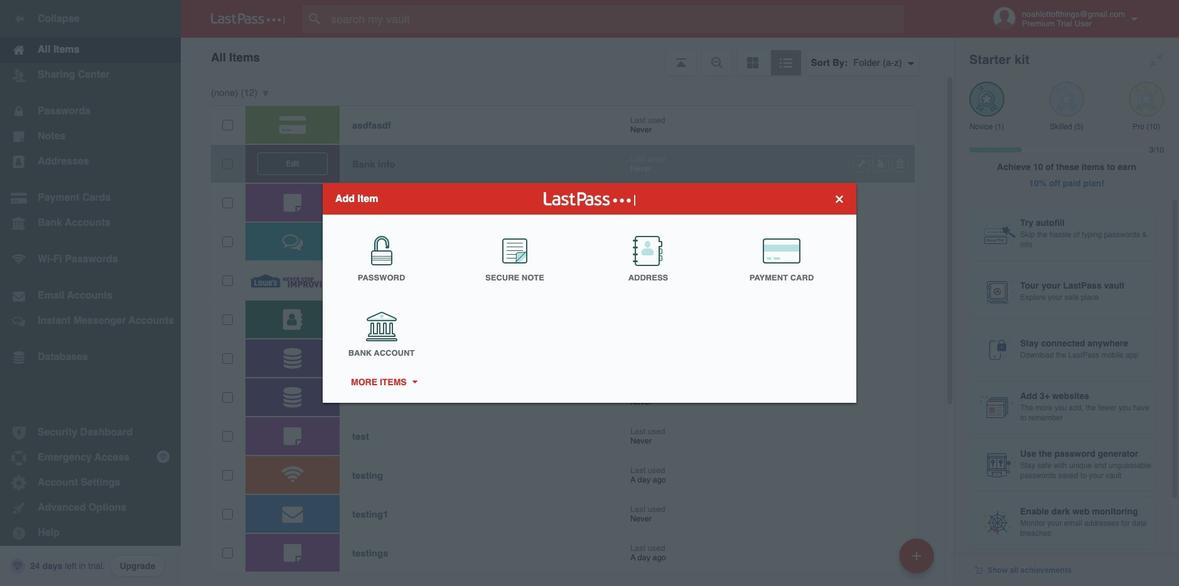 Task type: describe. For each thing, give the bounding box(es) containing it.
vault options navigation
[[181, 38, 954, 75]]

new item navigation
[[895, 535, 942, 586]]

lastpass image
[[211, 13, 285, 24]]



Task type: vqa. For each thing, say whether or not it's contained in the screenshot.
text field
no



Task type: locate. For each thing, give the bounding box(es) containing it.
dialog
[[323, 183, 856, 403]]

new item image
[[912, 552, 921, 560]]

caret right image
[[410, 381, 419, 384]]

main navigation navigation
[[0, 0, 181, 586]]

search my vault text field
[[303, 5, 929, 33]]

Search search field
[[303, 5, 929, 33]]



